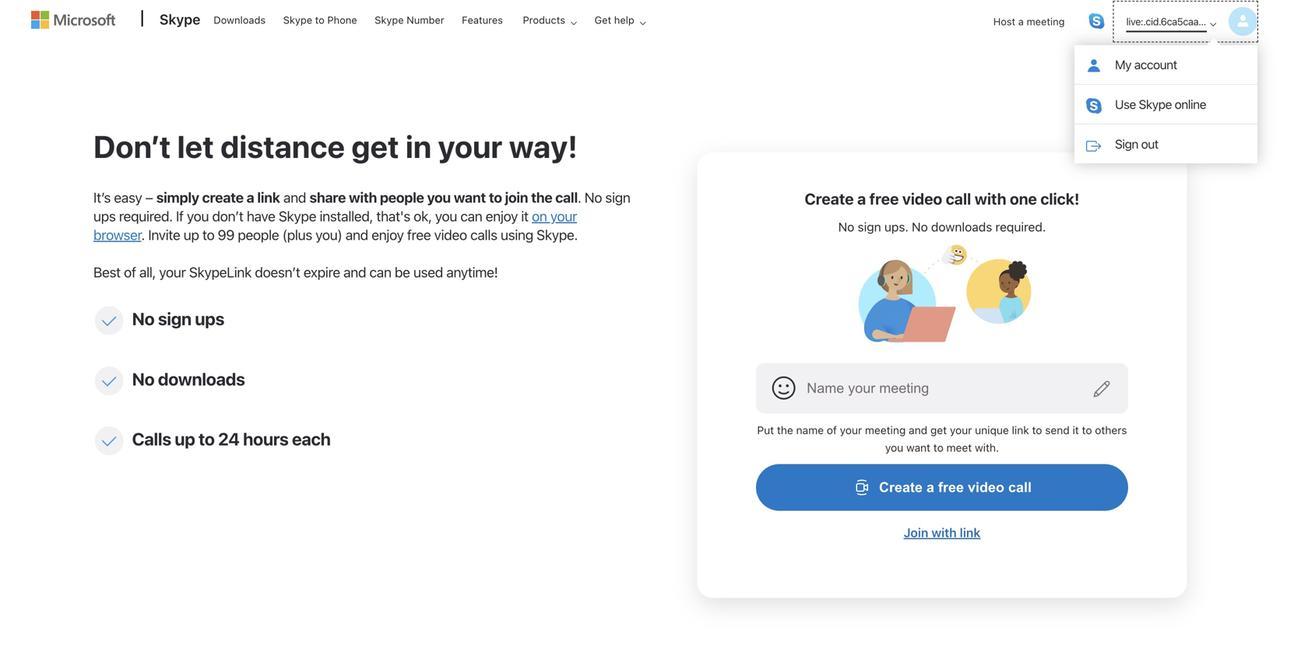 Task type: vqa. For each thing, say whether or not it's contained in the screenshot.
INCOMING
no



Task type: locate. For each thing, give the bounding box(es) containing it.
0 horizontal spatial create
[[805, 190, 854, 208]]

2 vertical spatial link
[[960, 526, 981, 541]]

your inside on your browser
[[551, 208, 577, 225]]

1 horizontal spatial video
[[903, 190, 943, 208]]

0 vertical spatial create
[[805, 190, 854, 208]]

open avatar picker image
[[772, 376, 797, 401]]

ups down it's
[[93, 208, 116, 225]]

0 vertical spatial get
[[352, 128, 399, 165]]

it
[[521, 208, 529, 225], [1073, 424, 1080, 437]]

my account link
[[1075, 45, 1258, 84]]

free inside button
[[939, 480, 964, 496]]

expire
[[304, 264, 340, 281]]

online
[[1175, 97, 1207, 112]]

0 horizontal spatial link
[[257, 189, 280, 206]]

1 horizontal spatial ups
[[195, 309, 224, 329]]

0 horizontal spatial with
[[349, 189, 377, 206]]

the
[[531, 189, 553, 206], [777, 424, 794, 437]]

with left one
[[975, 190, 1007, 208]]

0 vertical spatial people
[[380, 189, 424, 206]]

sign right .
[[606, 189, 631, 206]]

of
[[124, 264, 136, 281], [827, 424, 837, 437]]

create for create a free video call
[[879, 480, 923, 496]]

calls up to 24 hours each
[[132, 429, 331, 449]]

no right ups.
[[912, 220, 928, 235]]

required. down –
[[119, 208, 173, 225]]

0 horizontal spatial free
[[407, 227, 431, 243]]

0 vertical spatial ups
[[93, 208, 116, 225]]

0 vertical spatial meeting
[[1027, 16, 1065, 27]]

2 vertical spatial video
[[968, 480, 1005, 496]]

products button
[[513, 1, 590, 39]]

1 horizontal spatial of
[[827, 424, 837, 437]]

1 horizontal spatial create
[[879, 480, 923, 496]]

1 vertical spatial can
[[370, 264, 392, 281]]

with
[[349, 189, 377, 206], [975, 190, 1007, 208], [932, 526, 957, 541]]

2 horizontal spatial free
[[939, 480, 964, 496]]

1 vertical spatial link
[[1012, 424, 1030, 437]]

can up calls
[[461, 208, 483, 225]]

call inside button
[[1009, 480, 1032, 496]]

free down the ok,
[[407, 227, 431, 243]]

the inside put the name of your meeting and get your unique link to send it to others you want to meet with.
[[777, 424, 794, 437]]

1 vertical spatial ups
[[195, 309, 224, 329]]

video up no sign ups. no downloads required.
[[903, 190, 943, 208]]

on your browser link
[[93, 208, 577, 243]]

2 horizontal spatial link
[[1012, 424, 1030, 437]]

sign left ups.
[[858, 220, 882, 235]]

and for link
[[284, 189, 306, 206]]

skype left downloads link
[[160, 11, 200, 28]]

0 horizontal spatial can
[[370, 264, 392, 281]]

0 vertical spatial downloads
[[932, 220, 993, 235]]

to left meet
[[934, 442, 944, 455]]

–
[[145, 189, 153, 206]]

skype inside . no sign ups required. if you don't have skype installed, that's ok, you can enjoy it
[[279, 208, 316, 225]]

no for no sign ups. no downloads required.
[[839, 220, 855, 235]]

downloads
[[932, 220, 993, 235], [158, 369, 245, 389]]

you up the create a free video call button
[[886, 442, 904, 455]]

meeting right the host
[[1027, 16, 1065, 27]]

want up calls
[[454, 189, 486, 206]]

0 vertical spatial of
[[124, 264, 136, 281]]

no up calls
[[132, 369, 155, 389]]

don't let distance get in your way!
[[93, 128, 578, 165]]

used
[[414, 264, 443, 281]]

no down all,
[[132, 309, 155, 329]]

0 horizontal spatial enjoy
[[372, 227, 404, 243]]

enjoy down that's
[[372, 227, 404, 243]]

skype left number
[[375, 14, 404, 26]]

call for create a free video call with one click!
[[946, 190, 972, 208]]

phone
[[327, 14, 357, 26]]

sign for no sign ups
[[158, 309, 192, 329]]

free down meet
[[939, 480, 964, 496]]

skype to phone link
[[276, 1, 364, 38]]

video inside 'heading'
[[903, 190, 943, 208]]

can
[[461, 208, 483, 225], [370, 264, 392, 281]]

0 vertical spatial want
[[454, 189, 486, 206]]

with right join
[[932, 526, 957, 541]]

your right 'in'
[[438, 128, 503, 165]]

downloads down create a free video call with one click! 'heading'
[[932, 220, 993, 235]]

ups down skypelink
[[195, 309, 224, 329]]

and down installed,
[[346, 227, 368, 243]]

0 horizontal spatial people
[[238, 227, 279, 243]]

video inside button
[[968, 480, 1005, 496]]

link down create a free video call
[[960, 526, 981, 541]]

create
[[202, 189, 244, 206]]

0 vertical spatial video
[[903, 190, 943, 208]]

menu bar
[[31, 2, 1278, 164]]

2 vertical spatial free
[[939, 480, 964, 496]]

get help
[[595, 14, 635, 26]]

share
[[310, 189, 346, 206]]

0 vertical spatial it
[[521, 208, 529, 225]]

host
[[994, 16, 1016, 27]]

2 horizontal spatial with
[[975, 190, 1007, 208]]

1 horizontal spatial call
[[946, 190, 972, 208]]

have
[[247, 208, 275, 225]]

free up ups.
[[870, 190, 899, 208]]

call for create a free video call
[[1009, 480, 1032, 496]]

1 vertical spatial downloads
[[158, 369, 245, 389]]

skype inside menu
[[1139, 97, 1172, 112]]

and
[[284, 189, 306, 206], [346, 227, 368, 243], [344, 264, 366, 281], [909, 424, 928, 437]]

skype up (plus
[[279, 208, 316, 225]]

skype.
[[537, 227, 578, 243]]

host a meeting link
[[981, 2, 1078, 42]]

0 horizontal spatial meeting
[[865, 424, 906, 437]]

1 vertical spatial create
[[879, 480, 923, 496]]

meet now image
[[853, 245, 1032, 344]]

no for no downloads
[[132, 369, 155, 389]]

meeting down name your meeting text box
[[865, 424, 906, 437]]

menu containing my account
[[1075, 45, 1258, 164]]

of inside put the name of your meeting and get your unique link to send it to others you want to meet with.
[[827, 424, 837, 437]]

a for create a free video call with one click!
[[858, 190, 866, 208]]

a inside 'heading'
[[858, 190, 866, 208]]

of right name
[[827, 424, 837, 437]]

use skype online link
[[1075, 85, 1258, 124]]

0 horizontal spatial ups
[[93, 208, 116, 225]]

call up skype.
[[556, 189, 578, 206]]

1 vertical spatial want
[[907, 442, 931, 455]]

video down the with.
[[968, 480, 1005, 496]]

1 vertical spatial meeting
[[865, 424, 906, 437]]

my
[[1115, 57, 1132, 72]]

get up meet
[[931, 424, 947, 437]]

the right put
[[777, 424, 794, 437]]

downloads
[[214, 14, 266, 26]]

sign up 'no downloads'
[[158, 309, 192, 329]]

don't
[[93, 128, 171, 165]]

people up that's
[[380, 189, 424, 206]]

free for create a free video call with one click!
[[870, 190, 899, 208]]

it's
[[93, 189, 111, 206]]

1 horizontal spatial it
[[1073, 424, 1080, 437]]

with up installed,
[[349, 189, 377, 206]]

get
[[352, 128, 399, 165], [931, 424, 947, 437]]

0 vertical spatial free
[[870, 190, 899, 208]]

menu
[[1075, 45, 1258, 164]]

of left all,
[[124, 264, 136, 281]]

your up skype.
[[551, 208, 577, 225]]

1 horizontal spatial meeting
[[1027, 16, 1065, 27]]

to left join
[[489, 189, 502, 206]]

it right send
[[1073, 424, 1080, 437]]

you
[[427, 189, 451, 206], [187, 208, 209, 225], [435, 208, 457, 225], [886, 442, 904, 455]]

in
[[406, 128, 432, 165]]

a
[[1019, 16, 1024, 27], [247, 189, 254, 206], [858, 190, 866, 208], [927, 480, 935, 496]]

a for host a meeting
[[1019, 16, 1024, 27]]

downloads down no sign ups
[[158, 369, 245, 389]]

your up meet
[[950, 424, 972, 437]]

1 horizontal spatial sign
[[606, 189, 631, 206]]

1 vertical spatial free
[[407, 227, 431, 243]]

1 vertical spatial it
[[1073, 424, 1080, 437]]

up right . invite
[[184, 227, 199, 243]]

create inside 'heading'
[[805, 190, 854, 208]]

can left be
[[370, 264, 392, 281]]

1 horizontal spatial people
[[380, 189, 424, 206]]

link right unique
[[1012, 424, 1030, 437]]

call up no sign ups. no downloads required.
[[946, 190, 972, 208]]

1 horizontal spatial want
[[907, 442, 931, 455]]

on your browser
[[93, 208, 577, 243]]

put the name of your meeting and get your unique link to send it to others you want to meet with.
[[758, 424, 1128, 455]]

get left 'in'
[[352, 128, 399, 165]]

link
[[257, 189, 280, 206], [1012, 424, 1030, 437], [960, 526, 981, 541]]

it left the on
[[521, 208, 529, 225]]

a inside button
[[927, 480, 935, 496]]

video
[[903, 190, 943, 208], [434, 227, 467, 243], [968, 480, 1005, 496]]

up right calls
[[175, 429, 195, 449]]

join with link
[[904, 526, 981, 541]]

link up have
[[257, 189, 280, 206]]

0 horizontal spatial the
[[531, 189, 553, 206]]

no inside . no sign ups required. if you don't have skype installed, that's ok, you can enjoy it
[[585, 189, 602, 206]]

account
[[1135, 57, 1178, 72]]

let
[[177, 128, 214, 165]]

required. down one
[[996, 220, 1046, 235]]

0 horizontal spatial required.
[[119, 208, 173, 225]]

can inside . no sign ups required. if you don't have skype installed, that's ok, you can enjoy it
[[461, 208, 483, 225]]

0 horizontal spatial video
[[434, 227, 467, 243]]

video for create a free video call with one click!
[[903, 190, 943, 208]]

free
[[870, 190, 899, 208], [407, 227, 431, 243], [939, 480, 964, 496]]

and down name your meeting text box
[[909, 424, 928, 437]]

1 horizontal spatial free
[[870, 190, 899, 208]]

get inside put the name of your meeting and get your unique link to send it to others you want to meet with.
[[931, 424, 947, 437]]

0 horizontal spatial get
[[352, 128, 399, 165]]

skype
[[160, 11, 200, 28], [283, 14, 312, 26], [375, 14, 404, 26], [1139, 97, 1172, 112], [279, 208, 316, 225]]

join
[[904, 526, 929, 541]]

2 vertical spatial sign
[[158, 309, 192, 329]]

edit text image
[[1093, 380, 1111, 399]]

2 horizontal spatial sign
[[858, 220, 882, 235]]

1 horizontal spatial get
[[931, 424, 947, 437]]

number
[[407, 14, 445, 26]]

a for create a free video call
[[927, 480, 935, 496]]

to left the 24
[[199, 429, 215, 449]]

create inside button
[[879, 480, 923, 496]]

no for no sign ups
[[132, 309, 155, 329]]

want left meet
[[907, 442, 931, 455]]

1 horizontal spatial enjoy
[[486, 208, 518, 225]]

arrow down image
[[1204, 15, 1223, 33]]

meet
[[947, 442, 972, 455]]

1 horizontal spatial link
[[960, 526, 981, 541]]

1 vertical spatial the
[[777, 424, 794, 437]]

free inside 'heading'
[[870, 190, 899, 208]]

you right the ok,
[[435, 208, 457, 225]]

0 vertical spatial enjoy
[[486, 208, 518, 225]]

be
[[395, 264, 410, 281]]

up
[[184, 227, 199, 243], [175, 429, 195, 449]]

1 horizontal spatial the
[[777, 424, 794, 437]]

video left calls
[[434, 227, 467, 243]]

Name your meeting text field
[[757, 364, 1129, 414]]

0 horizontal spatial sign
[[158, 309, 192, 329]]

and right expire
[[344, 264, 366, 281]]

help
[[614, 14, 635, 26]]

don't
[[212, 208, 243, 225]]

no sign ups. no downloads required.
[[839, 220, 1046, 235]]

0 horizontal spatial it
[[521, 208, 529, 225]]

no right .
[[585, 189, 602, 206]]

ups.
[[885, 220, 909, 235]]

and left share
[[284, 189, 306, 206]]

ups inside . no sign ups required. if you don't have skype installed, that's ok, you can enjoy it
[[93, 208, 116, 225]]

. no sign ups required. if you don't have skype installed, that's ok, you can enjoy it
[[93, 189, 631, 225]]

video for create a free video call
[[968, 480, 1005, 496]]

call down unique
[[1009, 480, 1032, 496]]

people down have
[[238, 227, 279, 243]]

you up the ok,
[[427, 189, 451, 206]]

call
[[556, 189, 578, 206], [946, 190, 972, 208], [1009, 480, 1032, 496]]

want inside put the name of your meeting and get your unique link to send it to others you want to meet with.
[[907, 442, 931, 455]]

skype for skype number
[[375, 14, 404, 26]]

sign
[[1115, 137, 1139, 152]]

0 vertical spatial the
[[531, 189, 553, 206]]

1 horizontal spatial can
[[461, 208, 483, 225]]

call inside 'heading'
[[946, 190, 972, 208]]

create a free video call with one click! heading
[[805, 189, 1080, 209]]

1 vertical spatial of
[[827, 424, 837, 437]]

0 vertical spatial up
[[184, 227, 199, 243]]

1 vertical spatial up
[[175, 429, 195, 449]]

no sign ups
[[132, 309, 224, 329]]

0 horizontal spatial want
[[454, 189, 486, 206]]

enjoy down join
[[486, 208, 518, 225]]

create a free video call
[[879, 480, 1032, 496]]

skype right use
[[1139, 97, 1172, 112]]

no left ups.
[[839, 220, 855, 235]]

2 horizontal spatial video
[[968, 480, 1005, 496]]

the up the on
[[531, 189, 553, 206]]

2 horizontal spatial call
[[1009, 480, 1032, 496]]

want
[[454, 189, 486, 206], [907, 442, 931, 455]]

0 vertical spatial can
[[461, 208, 483, 225]]

calls
[[132, 429, 171, 449]]

0 horizontal spatial of
[[124, 264, 136, 281]]

up for . invite
[[184, 227, 199, 243]]

skype left "phone"
[[283, 14, 312, 26]]

easy
[[114, 189, 142, 206]]

no
[[585, 189, 602, 206], [839, 220, 855, 235], [912, 220, 928, 235], [132, 309, 155, 329], [132, 369, 155, 389]]

1 vertical spatial sign
[[858, 220, 882, 235]]

1 vertical spatial get
[[931, 424, 947, 437]]

join with link link
[[904, 526, 981, 541]]

0 vertical spatial sign
[[606, 189, 631, 206]]



Task type: describe. For each thing, give the bounding box(es) containing it.
sign inside . no sign ups required. if you don't have skype installed, that's ok, you can enjoy it
[[606, 189, 631, 206]]

you)
[[316, 227, 342, 243]]

downloads link
[[207, 1, 273, 38]]

1 horizontal spatial required.
[[996, 220, 1046, 235]]

user image
[[1087, 58, 1102, 74]]

browser
[[93, 227, 141, 243]]

link inside put the name of your meeting and get your unique link to send it to others you want to meet with.
[[1012, 424, 1030, 437]]

1 vertical spatial people
[[238, 227, 279, 243]]

installed,
[[320, 208, 373, 225]]

menu inside menu bar
[[1075, 45, 1258, 164]]

skypelink
[[189, 264, 252, 281]]

microsoft image
[[31, 11, 115, 29]]

get
[[595, 14, 612, 26]]

my account
[[1115, 57, 1178, 72]]

skype number
[[375, 14, 445, 26]]

all,
[[139, 264, 156, 281]]

features link
[[455, 1, 510, 38]]

1 vertical spatial video
[[434, 227, 467, 243]]

it's easy – simply create a link and share with people you want to join the call
[[93, 189, 578, 206]]

each
[[292, 429, 331, 449]]

out
[[1142, 137, 1159, 152]]

meeting inside put the name of your meeting and get your unique link to send it to others you want to meet with.
[[865, 424, 906, 437]]

skype image
[[1087, 98, 1102, 114]]

99
[[218, 227, 235, 243]]

calls
[[471, 227, 498, 243]]

and for expire
[[344, 264, 366, 281]]

way!
[[509, 128, 578, 165]]

up for calls
[[175, 429, 195, 449]]

you inside put the name of your meeting and get your unique link to send it to others you want to meet with.
[[886, 442, 904, 455]]

avatar image
[[1229, 7, 1258, 36]]

you right if
[[187, 208, 209, 225]]

. invite up to 99 people (plus you) and enjoy free video calls using skype.
[[141, 227, 578, 243]]

to left "phone"
[[315, 14, 325, 26]]

skype to phone
[[283, 14, 357, 26]]

using
[[501, 227, 534, 243]]

join
[[505, 189, 528, 206]]

with inside 'heading'
[[975, 190, 1007, 208]]

skype for skype to phone
[[283, 14, 312, 26]]

Open avatar picker button
[[769, 373, 800, 404]]

0 horizontal spatial call
[[556, 189, 578, 206]]

to left 99
[[202, 227, 215, 243]]

live:.cid.6ca5caa...
[[1127, 16, 1207, 27]]

sign out
[[1115, 137, 1159, 152]]

distance
[[220, 128, 345, 165]]

others
[[1095, 424, 1128, 437]]

1 horizontal spatial downloads
[[932, 220, 993, 235]]

enjoy inside . no sign ups required. if you don't have skype installed, that's ok, you can enjoy it
[[486, 208, 518, 225]]

create for create a free video call with one click!
[[805, 190, 854, 208]]

on
[[532, 208, 547, 225]]

use
[[1115, 97, 1136, 112]]

it inside put the name of your meeting and get your unique link to send it to others you want to meet with.
[[1073, 424, 1080, 437]]

click!
[[1041, 190, 1080, 208]]

one
[[1010, 190, 1037, 208]]

no downloads
[[132, 369, 245, 389]]

ok,
[[414, 208, 432, 225]]

create a free video call button
[[757, 465, 1129, 512]]

0 vertical spatial link
[[257, 189, 280, 206]]

 link
[[1089, 13, 1105, 29]]

host a meeting
[[994, 16, 1065, 27]]

and inside put the name of your meeting and get your unique link to send it to others you want to meet with.
[[909, 424, 928, 437]]

with.
[[975, 442, 999, 455]]

skype number link
[[368, 1, 452, 38]]

menu bar containing my account
[[31, 2, 1278, 164]]

doesn't
[[255, 264, 300, 281]]

sign out link
[[1075, 125, 1258, 164]]

it inside . no sign ups required. if you don't have skype installed, that's ok, you can enjoy it
[[521, 208, 529, 225]]

get help button
[[585, 1, 659, 39]]

and for you)
[[346, 227, 368, 243]]

create a free video call with one click!
[[805, 190, 1080, 208]]

required. inside . no sign ups required. if you don't have skype installed, that's ok, you can enjoy it
[[119, 208, 173, 225]]

. invite
[[141, 227, 180, 243]]

free for create a free video call
[[939, 480, 964, 496]]

signout image
[[1086, 138, 1102, 153]]

skype link
[[152, 1, 205, 43]]

that's
[[377, 208, 411, 225]]

use skype online
[[1115, 97, 1207, 112]]

0 horizontal spatial downloads
[[158, 369, 245, 389]]

24
[[218, 429, 240, 449]]

simply
[[156, 189, 199, 206]]

1 vertical spatial enjoy
[[372, 227, 404, 243]]

1 horizontal spatial with
[[932, 526, 957, 541]]

sign for no sign ups. no downloads required.
[[858, 220, 882, 235]]

anytime!
[[447, 264, 498, 281]]

.
[[578, 189, 581, 206]]

name
[[797, 424, 824, 437]]

hours
[[243, 429, 289, 449]]

send
[[1046, 424, 1070, 437]]

products
[[523, 14, 566, 26]]

unique
[[975, 424, 1009, 437]]

if
[[176, 208, 184, 225]]

(plus
[[282, 227, 312, 243]]

your right all,
[[159, 264, 186, 281]]

to left others
[[1082, 424, 1093, 437]]

your right name
[[840, 424, 862, 437]]

to left send
[[1033, 424, 1043, 437]]

live:.cid.6ca5caa... link
[[1114, 2, 1258, 42]]

best of all, your skypelink doesn't expire and can be used anytime!
[[93, 264, 498, 281]]

put
[[758, 424, 774, 437]]

features
[[462, 14, 503, 26]]

best
[[93, 264, 121, 281]]

skype for skype
[[160, 11, 200, 28]]



